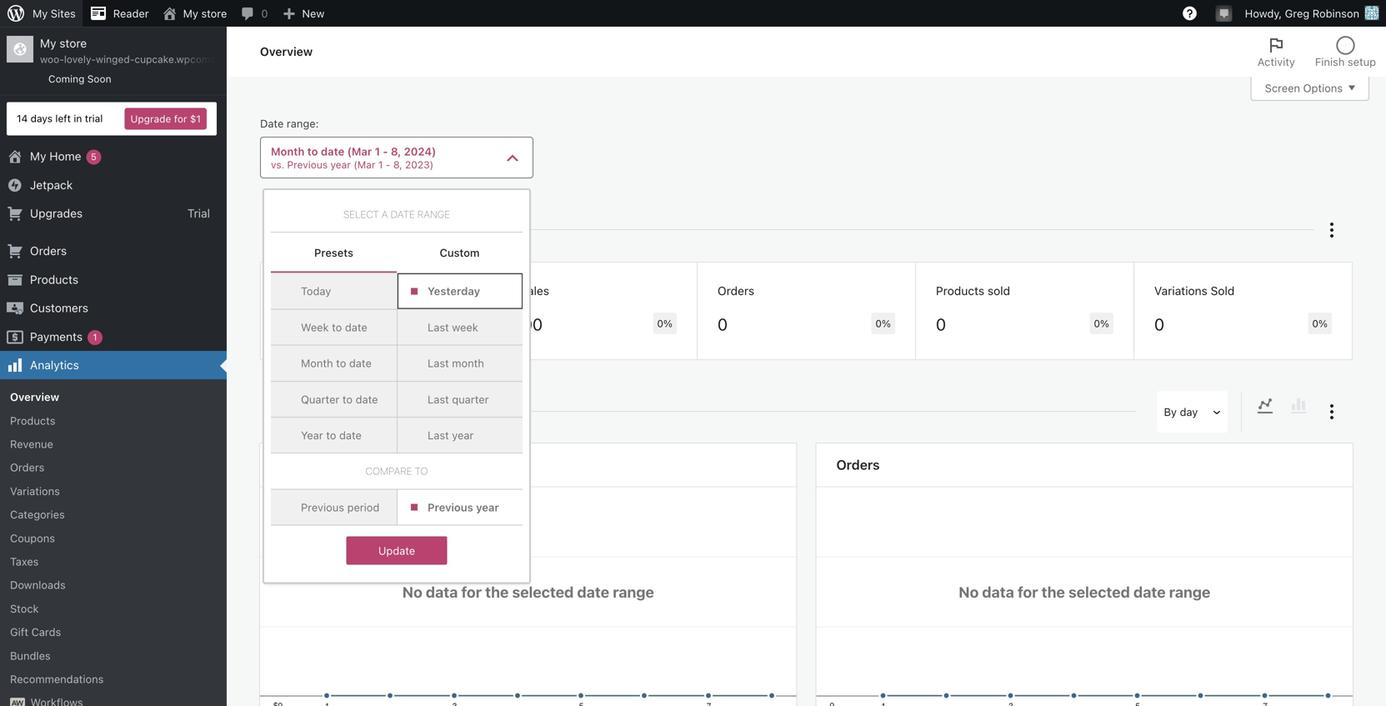 Task type: describe. For each thing, give the bounding box(es) containing it.
trial
[[85, 113, 103, 124]]

line chart image
[[1256, 396, 1276, 416]]

date for select a date range
[[391, 208, 415, 220]]

0 inside 'link'
[[261, 7, 268, 20]]

coupons link
[[0, 526, 227, 550]]

greg
[[1286, 7, 1310, 20]]

variations link
[[0, 479, 227, 503]]

howdy,
[[1246, 7, 1283, 20]]

3 0% from the left
[[876, 318, 891, 330]]

to for year to date
[[326, 429, 336, 441]]

previous for previous period
[[301, 501, 344, 514]]

sold
[[1211, 284, 1235, 298]]

activity button
[[1248, 27, 1306, 77]]

sales for total sales
[[310, 284, 338, 298]]

$1
[[190, 113, 201, 125]]

2 orders link from the top
[[0, 456, 227, 479]]

sites
[[51, 7, 76, 20]]

2 products link from the top
[[0, 409, 227, 432]]

overview link
[[0, 385, 227, 409]]

:
[[316, 117, 319, 130]]

week
[[301, 321, 329, 333]]

month
[[452, 357, 484, 369]]

products inside "performance indicators" menu
[[936, 284, 985, 298]]

year to date
[[301, 429, 362, 441]]

$0.00 for total
[[281, 315, 324, 334]]

yesterday
[[428, 285, 480, 297]]

year for last
[[452, 429, 474, 441]]

home
[[49, 149, 81, 163]]

notification image
[[1218, 6, 1231, 19]]

previous inside 'month to date (mar 1 - 8, 2024) vs. previous year (mar 1 - 8, 2023)'
[[287, 159, 328, 170]]

toolbar navigation
[[0, 0, 1387, 30]]

0% for products
[[1094, 318, 1110, 330]]

customers
[[30, 301, 88, 315]]

month for month to date (mar 1 - 8, 2024) vs. previous year (mar 1 - 8, 2023)
[[271, 145, 305, 158]]

coupons
[[10, 532, 55, 544]]

options
[[1304, 82, 1343, 94]]

soon
[[87, 73, 111, 85]]

choose which charts to display image
[[1322, 402, 1342, 422]]

last week
[[428, 321, 478, 333]]

tab list containing activity
[[1248, 27, 1387, 77]]

last month
[[428, 357, 484, 369]]

screen
[[1266, 82, 1301, 94]]

howdy, greg robinson
[[1246, 7, 1360, 20]]

setup
[[1348, 55, 1377, 68]]

last year
[[428, 429, 474, 441]]

downloads
[[10, 579, 66, 591]]

performance
[[271, 220, 365, 240]]

gift cards
[[10, 626, 61, 638]]

0 for variations sold
[[1155, 315, 1165, 334]]

payments
[[30, 330, 83, 343]]

performance indicators menu
[[260, 262, 1353, 360]]

previous year
[[428, 501, 499, 514]]

revenue link
[[0, 432, 227, 456]]

1 vertical spatial -
[[386, 159, 391, 170]]

date for quarter to date
[[356, 393, 378, 405]]

gift cards link
[[0, 620, 227, 644]]

14 days left in trial
[[17, 113, 103, 124]]

trial
[[187, 206, 210, 220]]

1 products link from the top
[[0, 265, 227, 294]]

robinson
[[1313, 7, 1360, 20]]

1 horizontal spatial overview
[[260, 45, 313, 58]]

1 vertical spatial 1
[[378, 159, 383, 170]]

compare
[[366, 465, 412, 477]]

year
[[301, 429, 323, 441]]

new
[[302, 7, 325, 20]]

last for last year
[[428, 429, 449, 441]]

update
[[378, 545, 415, 557]]

upgrade for $1 button
[[125, 108, 207, 130]]

bar chart image
[[1289, 396, 1309, 416]]

my sites link
[[0, 0, 82, 27]]

variations for variations
[[10, 485, 60, 497]]

net sales
[[499, 284, 549, 298]]

bundles
[[10, 649, 51, 662]]

2023)
[[405, 159, 434, 170]]

quarter
[[301, 393, 340, 405]]

date for month to date (mar 1 - 8, 2024) vs. previous year (mar 1 - 8, 2023)
[[321, 145, 345, 158]]

quarter
[[452, 393, 489, 405]]

update button
[[347, 537, 447, 565]]

finish setup button
[[1306, 27, 1387, 77]]

a
[[382, 208, 388, 220]]

upgrade for $1
[[130, 113, 201, 125]]

1 vertical spatial 8,
[[393, 159, 402, 170]]

sold
[[988, 284, 1011, 298]]

jetpack link
[[0, 171, 227, 199]]

upgrade
[[130, 113, 171, 125]]

choose which analytics to display and the section name image
[[1322, 220, 1342, 240]]

presets
[[314, 247, 353, 259]]

to for month to date
[[336, 357, 346, 369]]

week
[[452, 321, 478, 333]]

month for month to date
[[301, 357, 333, 369]]

0 for orders
[[718, 315, 728, 334]]

recommendations link
[[0, 667, 227, 691]]

week to date
[[301, 321, 368, 333]]

screen options
[[1266, 82, 1343, 94]]

total
[[281, 284, 307, 298]]

0 link
[[234, 0, 275, 27]]

woo-
[[40, 54, 64, 65]]

month to date (mar 1 - 8, 2024) vs. previous year (mar 1 - 8, 2023)
[[271, 145, 436, 170]]

last for last week
[[428, 321, 449, 333]]

left
[[55, 113, 71, 124]]

my for my sites
[[33, 7, 48, 20]]

to for quarter to date
[[343, 393, 353, 405]]



Task type: vqa. For each thing, say whether or not it's contained in the screenshot.
Actions
no



Task type: locate. For each thing, give the bounding box(es) containing it.
to inside 'month to date (mar 1 - 8, 2024) vs. previous year (mar 1 - 8, 2023)'
[[307, 145, 318, 158]]

select
[[343, 208, 379, 220]]

my left sites
[[33, 7, 48, 20]]

0 horizontal spatial year
[[331, 159, 351, 170]]

to up quarter to date
[[336, 357, 346, 369]]

2 horizontal spatial year
[[476, 501, 499, 514]]

1 horizontal spatial sales
[[522, 284, 549, 298]]

to for month to date (mar 1 - 8, 2024) vs. previous year (mar 1 - 8, 2023)
[[307, 145, 318, 158]]

to
[[307, 145, 318, 158], [332, 321, 342, 333], [336, 357, 346, 369], [343, 393, 353, 405], [326, 429, 336, 441], [415, 465, 428, 477]]

period
[[347, 501, 380, 514]]

2024)
[[404, 145, 436, 158]]

$0.00 for net
[[499, 315, 543, 334]]

1 vertical spatial overview
[[10, 391, 59, 403]]

0 vertical spatial range
[[287, 117, 316, 130]]

sales right net
[[522, 284, 549, 298]]

orders link
[[0, 237, 227, 265], [0, 456, 227, 479]]

last for last quarter
[[428, 393, 449, 405]]

previous
[[287, 159, 328, 170], [301, 501, 344, 514], [428, 501, 473, 514]]

vs.
[[271, 159, 284, 170]]

month up vs.
[[271, 145, 305, 158]]

4 0% from the left
[[1094, 318, 1110, 330]]

to right the week at the left of the page
[[332, 321, 342, 333]]

products up revenue
[[10, 414, 55, 427]]

my for my store woo-lovely-winged-cupcake.wpcomstaging.com coming soon
[[40, 36, 56, 50]]

presets button
[[271, 233, 397, 273]]

coming
[[48, 73, 85, 85]]

overview inside main menu navigation
[[10, 391, 59, 403]]

previous for previous year
[[428, 501, 473, 514]]

in
[[74, 113, 82, 124]]

my left home
[[30, 149, 46, 163]]

store inside toolbar "navigation"
[[201, 7, 227, 20]]

0 vertical spatial overview
[[260, 45, 313, 58]]

products sold
[[936, 284, 1011, 298]]

presets tab panel
[[271, 273, 523, 576]]

taxes
[[10, 555, 39, 568]]

to for week to date
[[332, 321, 342, 333]]

-
[[383, 145, 388, 158], [386, 159, 391, 170]]

range up custom
[[418, 208, 450, 220]]

0 vertical spatial year
[[331, 159, 351, 170]]

1
[[375, 145, 380, 158], [378, 159, 383, 170], [93, 332, 97, 343]]

0 vertical spatial tab list
[[1248, 27, 1387, 77]]

menu bar
[[1242, 391, 1322, 433]]

my
[[33, 7, 48, 20], [183, 7, 198, 20], [40, 36, 56, 50], [30, 149, 46, 163]]

categories
[[10, 508, 65, 521]]

date for month to date
[[349, 357, 372, 369]]

lovely-
[[64, 54, 96, 65]]

0 horizontal spatial sales
[[310, 284, 338, 298]]

reader link
[[82, 0, 156, 27]]

tab list up options at the right
[[1248, 27, 1387, 77]]

my for my store
[[183, 7, 198, 20]]

date range :
[[260, 117, 319, 130]]

overview down 'new' link
[[260, 45, 313, 58]]

compare to
[[366, 465, 428, 477]]

2 0% from the left
[[657, 318, 673, 330]]

1 last from the top
[[428, 321, 449, 333]]

my sites
[[33, 7, 76, 20]]

to for compare to
[[415, 465, 428, 477]]

finish setup
[[1316, 55, 1377, 68]]

variations inside main menu navigation
[[10, 485, 60, 497]]

main menu navigation
[[0, 27, 268, 706]]

products link
[[0, 265, 227, 294], [0, 409, 227, 432]]

1 horizontal spatial variations
[[1155, 284, 1208, 298]]

last quarter
[[428, 393, 489, 405]]

0 vertical spatial variations
[[1155, 284, 1208, 298]]

0% for net
[[657, 318, 673, 330]]

to down :
[[307, 145, 318, 158]]

reader
[[113, 7, 149, 20]]

1 0% from the left
[[439, 318, 454, 330]]

0 horizontal spatial $0.00
[[281, 315, 324, 334]]

stock link
[[0, 597, 227, 620]]

0 vertical spatial month
[[271, 145, 305, 158]]

0 vertical spatial 8,
[[391, 145, 401, 158]]

products
[[30, 273, 78, 286], [936, 284, 985, 298], [10, 414, 55, 427]]

8, left 2024)
[[391, 145, 401, 158]]

upgrades
[[30, 206, 83, 220]]

charts
[[271, 402, 320, 422]]

analytics
[[30, 358, 79, 372]]

month down the week at the left of the page
[[301, 357, 333, 369]]

1 horizontal spatial $0.00
[[499, 315, 543, 334]]

date
[[321, 145, 345, 158], [391, 208, 415, 220], [345, 321, 368, 333], [349, 357, 372, 369], [356, 393, 378, 405], [339, 429, 362, 441]]

last down the last quarter
[[428, 429, 449, 441]]

2 sales from the left
[[522, 284, 549, 298]]

variations inside "performance indicators" menu
[[1155, 284, 1208, 298]]

analytics link
[[0, 351, 227, 380]]

orders link up the 'categories' link
[[0, 456, 227, 479]]

2 $0.00 from the left
[[499, 315, 543, 334]]

1 horizontal spatial store
[[201, 7, 227, 20]]

0 horizontal spatial range
[[287, 117, 316, 130]]

my up woo-
[[40, 36, 56, 50]]

0 horizontal spatial tab list
[[271, 233, 523, 273]]

products up customers
[[30, 273, 78, 286]]

year inside 'month to date (mar 1 - 8, 2024) vs. previous year (mar 1 - 8, 2023)'
[[331, 159, 351, 170]]

1 vertical spatial range
[[418, 208, 450, 220]]

sales right total
[[310, 284, 338, 298]]

gift
[[10, 626, 28, 638]]

net
[[499, 284, 519, 298]]

variations up the categories
[[10, 485, 60, 497]]

variations left sold
[[1155, 284, 1208, 298]]

previous period
[[301, 501, 380, 514]]

my store link
[[156, 0, 234, 27]]

0 for products sold
[[936, 315, 946, 334]]

- left "2023)"
[[386, 159, 391, 170]]

1 inside payments 1
[[93, 332, 97, 343]]

1 $0.00 from the left
[[281, 315, 324, 334]]

custom button
[[397, 233, 523, 273]]

(mar left 2024)
[[347, 145, 372, 158]]

1 vertical spatial products link
[[0, 409, 227, 432]]

sales for net sales
[[522, 284, 549, 298]]

today
[[301, 285, 331, 297]]

3 last from the top
[[428, 393, 449, 405]]

year for previous
[[476, 501, 499, 514]]

1 vertical spatial variations
[[10, 485, 60, 497]]

date for week to date
[[345, 321, 368, 333]]

downloads link
[[0, 573, 227, 597]]

products left sold
[[936, 284, 985, 298]]

5
[[91, 151, 97, 162]]

products link up customers
[[0, 265, 227, 294]]

1 vertical spatial year
[[452, 429, 474, 441]]

tab list containing presets
[[271, 233, 523, 273]]

screen options button
[[1251, 76, 1370, 101]]

orders inside "performance indicators" menu
[[718, 284, 755, 298]]

0% for total
[[439, 318, 454, 330]]

products link down analytics link
[[0, 409, 227, 432]]

0 vertical spatial orders link
[[0, 237, 227, 265]]

1 vertical spatial tab list
[[271, 233, 523, 273]]

month inside "presets" tab panel
[[301, 357, 333, 369]]

14
[[17, 113, 28, 124]]

my store woo-lovely-winged-cupcake.wpcomstaging.com coming soon
[[40, 36, 268, 85]]

last for last month
[[428, 357, 449, 369]]

0 horizontal spatial overview
[[10, 391, 59, 403]]

4 last from the top
[[428, 429, 449, 441]]

month inside 'month to date (mar 1 - 8, 2024) vs. previous year (mar 1 - 8, 2023)'
[[271, 145, 305, 158]]

1 horizontal spatial year
[[452, 429, 474, 441]]

my store
[[183, 7, 227, 20]]

automatewoo element
[[10, 698, 25, 706]]

store inside my store woo-lovely-winged-cupcake.wpcomstaging.com coming soon
[[59, 36, 87, 50]]

last left quarter
[[428, 393, 449, 405]]

0% for variations
[[1313, 318, 1328, 330]]

1 horizontal spatial range
[[418, 208, 450, 220]]

store for my store
[[201, 7, 227, 20]]

2 last from the top
[[428, 357, 449, 369]]

my up cupcake.wpcomstaging.com
[[183, 7, 198, 20]]

variations sold
[[1155, 284, 1235, 298]]

variations
[[1155, 284, 1208, 298], [10, 485, 60, 497]]

1 vertical spatial (mar
[[354, 159, 376, 170]]

cards
[[31, 626, 61, 638]]

0%
[[439, 318, 454, 330], [657, 318, 673, 330], [876, 318, 891, 330], [1094, 318, 1110, 330], [1313, 318, 1328, 330]]

store up lovely-
[[59, 36, 87, 50]]

0 horizontal spatial variations
[[10, 485, 60, 497]]

0 vertical spatial store
[[201, 7, 227, 20]]

8, left "2023)"
[[393, 159, 402, 170]]

categories link
[[0, 503, 227, 526]]

total sales
[[281, 284, 338, 298]]

bundles link
[[0, 644, 227, 667]]

store for my store woo-lovely-winged-cupcake.wpcomstaging.com coming soon
[[59, 36, 87, 50]]

1 sales from the left
[[310, 284, 338, 298]]

new link
[[275, 0, 331, 27]]

custom
[[440, 247, 480, 259]]

last left week on the top left of the page
[[428, 321, 449, 333]]

tab list down 'select a date range'
[[271, 233, 523, 273]]

0 horizontal spatial store
[[59, 36, 87, 50]]

previous left period on the left bottom of page
[[301, 501, 344, 514]]

sales
[[310, 284, 338, 298], [522, 284, 549, 298]]

my home 5
[[30, 149, 97, 163]]

range
[[287, 117, 316, 130], [418, 208, 450, 220]]

0 vertical spatial -
[[383, 145, 388, 158]]

month
[[271, 145, 305, 158], [301, 357, 333, 369]]

orders
[[30, 244, 67, 258], [718, 284, 755, 298], [837, 457, 880, 473], [10, 461, 45, 474]]

1 horizontal spatial tab list
[[1248, 27, 1387, 77]]

$0.00 down the total sales
[[281, 315, 324, 334]]

0 vertical spatial products link
[[0, 265, 227, 294]]

1 left "2023)"
[[378, 159, 383, 170]]

orders link up customers link
[[0, 237, 227, 265]]

month to date
[[301, 357, 372, 369]]

date inside 'month to date (mar 1 - 8, 2024) vs. previous year (mar 1 - 8, 2023)'
[[321, 145, 345, 158]]

1 up analytics link
[[93, 332, 97, 343]]

0 vertical spatial (mar
[[347, 145, 372, 158]]

to right "quarter"
[[343, 393, 353, 405]]

1 vertical spatial month
[[301, 357, 333, 369]]

2 vertical spatial 1
[[93, 332, 97, 343]]

variations for variations sold
[[1155, 284, 1208, 298]]

previous right vs.
[[287, 159, 328, 170]]

1 left 2024)
[[375, 145, 380, 158]]

to right compare
[[415, 465, 428, 477]]

date for year to date
[[339, 429, 362, 441]]

last left month
[[428, 357, 449, 369]]

my inside my store woo-lovely-winged-cupcake.wpcomstaging.com coming soon
[[40, 36, 56, 50]]

customers link
[[0, 294, 227, 322]]

tab list
[[1248, 27, 1387, 77], [271, 233, 523, 273]]

0 vertical spatial 1
[[375, 145, 380, 158]]

overview down the analytics
[[10, 391, 59, 403]]

previous down compare to
[[428, 501, 473, 514]]

8,
[[391, 145, 401, 158], [393, 159, 402, 170]]

cupcake.wpcomstaging.com
[[135, 54, 268, 65]]

- left 2024)
[[383, 145, 388, 158]]

quarter to date
[[301, 393, 378, 405]]

store left 0 'link'
[[201, 7, 227, 20]]

finish
[[1316, 55, 1345, 68]]

to right year
[[326, 429, 336, 441]]

(mar up 'select'
[[354, 159, 376, 170]]

(mar
[[347, 145, 372, 158], [354, 159, 376, 170]]

1 vertical spatial orders link
[[0, 456, 227, 479]]

revenue
[[10, 438, 53, 450]]

my for my home 5
[[30, 149, 46, 163]]

store
[[201, 7, 227, 20], [59, 36, 87, 50]]

1 vertical spatial store
[[59, 36, 87, 50]]

2 vertical spatial year
[[476, 501, 499, 514]]

payments 1
[[30, 330, 97, 343]]

range right date
[[287, 117, 316, 130]]

jetpack
[[30, 178, 73, 192]]

1 orders link from the top
[[0, 237, 227, 265]]

select a date range
[[343, 208, 450, 220]]

5 0% from the left
[[1313, 318, 1328, 330]]

$0.00 down net sales
[[499, 315, 543, 334]]



